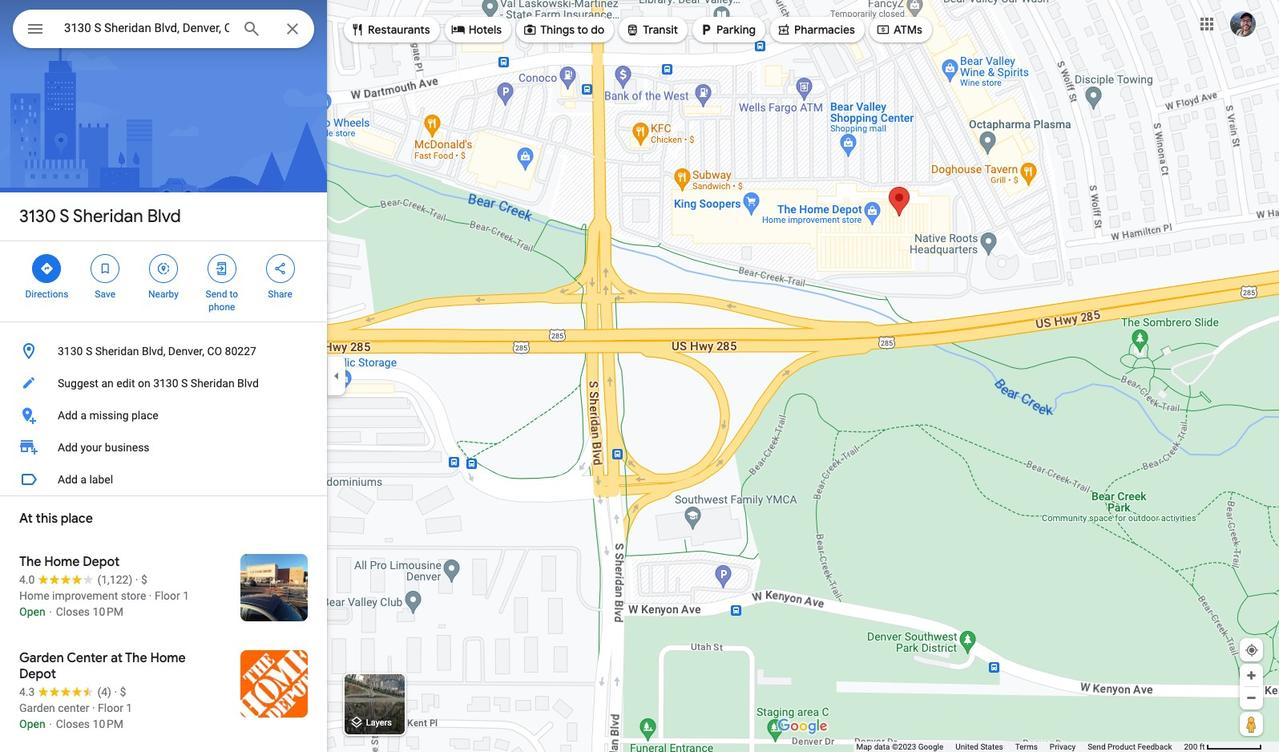 Task type: vqa. For each thing, say whether or not it's contained in the screenshot.
500
no



Task type: locate. For each thing, give the bounding box(es) containing it.
0 vertical spatial blvd
[[147, 205, 181, 228]]

1 horizontal spatial price: inexpensive image
[[141, 573, 147, 586]]

0 vertical spatial add
[[58, 409, 78, 422]]

sheridan inside button
[[191, 377, 235, 390]]

0 horizontal spatial s
[[60, 205, 69, 228]]

add inside add your business link
[[58, 441, 78, 454]]

2 vertical spatial add
[[58, 473, 78, 486]]

1 vertical spatial garden
[[19, 701, 55, 714]]

1 garden from the top
[[19, 650, 64, 666]]

0 horizontal spatial price: inexpensive image
[[120, 685, 126, 698]]

floor right store
[[155, 589, 180, 602]]

footer
[[857, 742, 1184, 752]]

send left product
[[1088, 742, 1106, 751]]

3130 right on
[[153, 377, 178, 390]]

0 horizontal spatial · $
[[114, 685, 126, 698]]

⋅
[[48, 605, 53, 618], [48, 718, 53, 730]]

1 a from the top
[[80, 409, 87, 422]]

open inside garden center · floor 1 open ⋅ closes 10 pm
[[19, 718, 45, 730]]

0 vertical spatial floor
[[155, 589, 180, 602]]

3130 up the suggest
[[58, 345, 83, 358]]

2 garden from the top
[[19, 701, 55, 714]]

a
[[80, 409, 87, 422], [80, 473, 87, 486]]

open down 4.0
[[19, 605, 45, 618]]

1 vertical spatial blvd
[[237, 377, 259, 390]]

2 vertical spatial sheridan
[[191, 377, 235, 390]]

google account: cj baylor  
(christian.baylor@adept.ai) image
[[1231, 11, 1256, 37]]

0 vertical spatial 3130
[[19, 205, 56, 228]]

terms
[[1016, 742, 1038, 751]]

0 vertical spatial send
[[206, 289, 227, 300]]

the inside garden center at the home depot
[[125, 650, 147, 666]]

· $ for at
[[114, 685, 126, 698]]

open
[[19, 605, 45, 618], [19, 718, 45, 730]]

1 horizontal spatial blvd
[[237, 377, 259, 390]]

2 closes from the top
[[56, 718, 90, 730]]

0 vertical spatial the
[[19, 554, 41, 570]]

1 horizontal spatial place
[[131, 409, 158, 422]]

none field inside 3130 s sheridan blvd, denver, co 80227 "field"
[[64, 18, 229, 38]]

3130 S Sheridan Blvd, Denver, CO 80227 field
[[13, 10, 314, 48]]

1 vertical spatial price: inexpensive image
[[120, 685, 126, 698]]

0 vertical spatial sheridan
[[73, 205, 143, 228]]

0 vertical spatial garden
[[19, 650, 64, 666]]

add left label
[[58, 473, 78, 486]]

0 vertical spatial 1
[[183, 589, 189, 602]]

0 horizontal spatial place
[[61, 511, 93, 527]]

1 horizontal spatial to
[[577, 22, 588, 37]]

united
[[956, 742, 979, 751]]

add your business
[[58, 441, 150, 454]]

sheridan up edit
[[95, 345, 139, 358]]

1 vertical spatial place
[[61, 511, 93, 527]]

1 vertical spatial depot
[[19, 666, 56, 682]]

states
[[981, 742, 1004, 751]]

blvd,
[[142, 345, 165, 358]]

0 vertical spatial closes
[[56, 605, 90, 618]]

$ for depot
[[141, 573, 147, 586]]

floor down (4)
[[98, 701, 123, 714]]

1 vertical spatial open
[[19, 718, 45, 730]]

0 vertical spatial place
[[131, 409, 158, 422]]

None field
[[64, 18, 229, 38]]

hotels
[[469, 22, 502, 37]]

2 add from the top
[[58, 441, 78, 454]]

at this place
[[19, 511, 93, 527]]

3130 up 
[[19, 205, 56, 228]]

1 10 pm from the top
[[93, 605, 124, 618]]

10 pm
[[93, 605, 124, 618], [93, 718, 124, 730]]

2 open from the top
[[19, 718, 45, 730]]


[[215, 260, 229, 277]]

place inside button
[[131, 409, 158, 422]]

1 inside home improvement store · floor 1 open ⋅ closes 10 pm
[[183, 589, 189, 602]]

share
[[268, 289, 293, 300]]


[[777, 21, 791, 38]]

a left missing
[[80, 409, 87, 422]]

1 right store
[[183, 589, 189, 602]]

· $
[[135, 573, 147, 586], [114, 685, 126, 698]]

1 vertical spatial a
[[80, 473, 87, 486]]

s up directions at left
[[60, 205, 69, 228]]

open inside home improvement store · floor 1 open ⋅ closes 10 pm
[[19, 605, 45, 618]]

4.3
[[19, 685, 35, 698]]

blvd up 
[[147, 205, 181, 228]]

1 vertical spatial ⋅
[[48, 718, 53, 730]]

closes
[[56, 605, 90, 618], [56, 718, 90, 730]]

1 ⋅ from the top
[[48, 605, 53, 618]]

0 vertical spatial · $
[[135, 573, 147, 586]]

⋅ down 4.3 stars 4 reviews image
[[48, 718, 53, 730]]

2 horizontal spatial s
[[181, 377, 188, 390]]

sheridan up  at the top left
[[73, 205, 143, 228]]

0 vertical spatial open
[[19, 605, 45, 618]]

the
[[19, 554, 41, 570], [125, 650, 147, 666]]

⋅ inside home improvement store · floor 1 open ⋅ closes 10 pm
[[48, 605, 53, 618]]

blvd down 80227
[[237, 377, 259, 390]]

 transit
[[626, 21, 678, 38]]

0 horizontal spatial depot
[[19, 666, 56, 682]]

footer inside google maps element
[[857, 742, 1184, 752]]

· right center
[[92, 701, 95, 714]]

add for add a missing place
[[58, 409, 78, 422]]

add inside add a label button
[[58, 473, 78, 486]]

s
[[60, 205, 69, 228], [86, 345, 92, 358], [181, 377, 188, 390]]

1 vertical spatial add
[[58, 441, 78, 454]]

1 horizontal spatial 3130
[[58, 345, 83, 358]]

⋅ inside garden center · floor 1 open ⋅ closes 10 pm
[[48, 718, 53, 730]]

4.0 stars 1,122 reviews image
[[19, 572, 133, 588]]

0 vertical spatial 10 pm
[[93, 605, 124, 618]]

0 vertical spatial price: inexpensive image
[[141, 573, 147, 586]]

1 vertical spatial to
[[230, 289, 238, 300]]

1 vertical spatial home
[[19, 589, 49, 602]]

1 vertical spatial s
[[86, 345, 92, 358]]

map
[[857, 742, 872, 751]]

depot up the (1,122)
[[83, 554, 120, 570]]

place
[[131, 409, 158, 422], [61, 511, 93, 527]]

garden
[[19, 650, 64, 666], [19, 701, 55, 714]]

3 add from the top
[[58, 473, 78, 486]]

1 closes from the top
[[56, 605, 90, 618]]

$ right (4)
[[120, 685, 126, 698]]

3130 s sheridan blvd, denver, co 80227
[[58, 345, 256, 358]]

garden for depot
[[19, 650, 64, 666]]

price: inexpensive image for at
[[120, 685, 126, 698]]

0 vertical spatial s
[[60, 205, 69, 228]]

3130 inside button
[[58, 345, 83, 358]]

garden for open
[[19, 701, 55, 714]]

add for add your business
[[58, 441, 78, 454]]

to
[[577, 22, 588, 37], [230, 289, 238, 300]]

1 horizontal spatial send
[[1088, 742, 1106, 751]]

garden center at the home depot
[[19, 650, 186, 682]]

garden down '4.3'
[[19, 701, 55, 714]]

1 vertical spatial 10 pm
[[93, 718, 124, 730]]

restaurants
[[368, 22, 430, 37]]

1 horizontal spatial · $
[[135, 573, 147, 586]]

closes inside garden center · floor 1 open ⋅ closes 10 pm
[[56, 718, 90, 730]]

1 vertical spatial closes
[[56, 718, 90, 730]]

2 10 pm from the top
[[93, 718, 124, 730]]

2 horizontal spatial 3130
[[153, 377, 178, 390]]

0 horizontal spatial 3130
[[19, 205, 56, 228]]

1 add from the top
[[58, 409, 78, 422]]

3130 for 3130 s sheridan blvd
[[19, 205, 56, 228]]

2 ⋅ from the top
[[48, 718, 53, 730]]

3130 for 3130 s sheridan blvd, denver, co 80227
[[58, 345, 83, 358]]

3130
[[19, 205, 56, 228], [58, 345, 83, 358], [153, 377, 178, 390]]

1 vertical spatial floor
[[98, 701, 123, 714]]

10 pm inside home improvement store · floor 1 open ⋅ closes 10 pm
[[93, 605, 124, 618]]

center
[[67, 650, 108, 666]]

0 horizontal spatial floor
[[98, 701, 123, 714]]

0 horizontal spatial $
[[120, 685, 126, 698]]

0 vertical spatial ⋅
[[48, 605, 53, 618]]

200
[[1184, 742, 1198, 751]]

0 horizontal spatial 1
[[126, 701, 132, 714]]

phone
[[209, 301, 235, 313]]

to left do
[[577, 22, 588, 37]]

1 horizontal spatial the
[[125, 650, 147, 666]]

open down '4.3'
[[19, 718, 45, 730]]

sheridan
[[73, 205, 143, 228], [95, 345, 139, 358], [191, 377, 235, 390]]

send up phone
[[206, 289, 227, 300]]

 restaurants
[[350, 21, 430, 38]]

$ for at
[[120, 685, 126, 698]]

1 horizontal spatial s
[[86, 345, 92, 358]]

· $ up store
[[135, 573, 147, 586]]

to up phone
[[230, 289, 238, 300]]

add inside add a missing place button
[[58, 409, 78, 422]]

1 vertical spatial · $
[[114, 685, 126, 698]]

1 vertical spatial 1
[[126, 701, 132, 714]]

garden inside garden center at the home depot
[[19, 650, 64, 666]]

garden inside garden center · floor 1 open ⋅ closes 10 pm
[[19, 701, 55, 714]]

the home depot
[[19, 554, 120, 570]]

closes down center
[[56, 718, 90, 730]]


[[40, 260, 54, 277]]

closes down improvement at the bottom left
[[56, 605, 90, 618]]

1 horizontal spatial $
[[141, 573, 147, 586]]

1 inside garden center · floor 1 open ⋅ closes 10 pm
[[126, 701, 132, 714]]

to inside  things to do
[[577, 22, 588, 37]]

show street view coverage image
[[1240, 712, 1263, 736]]

depot up '4.3'
[[19, 666, 56, 682]]

3130 inside button
[[153, 377, 178, 390]]

0 vertical spatial to
[[577, 22, 588, 37]]

home up the 4.0 stars 1,122 reviews image
[[44, 554, 80, 570]]

·
[[135, 573, 138, 586], [149, 589, 152, 602], [114, 685, 117, 698], [92, 701, 95, 714]]

to inside send to phone
[[230, 289, 238, 300]]

your
[[80, 441, 102, 454]]

 search field
[[13, 10, 314, 51]]

0 horizontal spatial the
[[19, 554, 41, 570]]

2 a from the top
[[80, 473, 87, 486]]

the up 4.0
[[19, 554, 41, 570]]

0 vertical spatial depot
[[83, 554, 120, 570]]

send inside send to phone
[[206, 289, 227, 300]]

sheridan inside button
[[95, 345, 139, 358]]

s inside button
[[86, 345, 92, 358]]

3130 s sheridan blvd main content
[[0, 0, 327, 752]]

add
[[58, 409, 78, 422], [58, 441, 78, 454], [58, 473, 78, 486]]

1 horizontal spatial floor
[[155, 589, 180, 602]]

1 open from the top
[[19, 605, 45, 618]]

pharmacies
[[794, 22, 855, 37]]

footer containing map data ©2023 google
[[857, 742, 1184, 752]]

zoom out image
[[1246, 692, 1258, 704]]

1 down garden center at the home depot
[[126, 701, 132, 714]]

$ up store
[[141, 573, 147, 586]]

home down 4.0
[[19, 589, 49, 602]]

home right the at
[[150, 650, 186, 666]]

price: inexpensive image up store
[[141, 573, 147, 586]]

improvement
[[52, 589, 118, 602]]

0 horizontal spatial to
[[230, 289, 238, 300]]

10 pm down improvement at the bottom left
[[93, 605, 124, 618]]

send for send product feedback
[[1088, 742, 1106, 751]]


[[156, 260, 171, 277]]


[[876, 21, 891, 38]]

1 vertical spatial sheridan
[[95, 345, 139, 358]]

garden up '4.3'
[[19, 650, 64, 666]]

· $ right (4)
[[114, 685, 126, 698]]

a left label
[[80, 473, 87, 486]]


[[350, 21, 365, 38]]

1 vertical spatial send
[[1088, 742, 1106, 751]]

2 vertical spatial s
[[181, 377, 188, 390]]

place down on
[[131, 409, 158, 422]]

transit
[[643, 22, 678, 37]]

ft
[[1200, 742, 1205, 751]]

1 horizontal spatial depot
[[83, 554, 120, 570]]

price: inexpensive image
[[141, 573, 147, 586], [120, 685, 126, 698]]

united states button
[[956, 742, 1004, 752]]

1
[[183, 589, 189, 602], [126, 701, 132, 714]]

1 vertical spatial $
[[120, 685, 126, 698]]

1 horizontal spatial 1
[[183, 589, 189, 602]]

200 ft button
[[1184, 742, 1263, 751]]

2 vertical spatial home
[[150, 650, 186, 666]]

· right store
[[149, 589, 152, 602]]


[[699, 21, 714, 38]]

this
[[36, 511, 58, 527]]

edit
[[116, 377, 135, 390]]

0 vertical spatial a
[[80, 409, 87, 422]]

blvd
[[147, 205, 181, 228], [237, 377, 259, 390]]

add left your
[[58, 441, 78, 454]]

1 vertical spatial 3130
[[58, 345, 83, 358]]

s down denver,
[[181, 377, 188, 390]]

2 vertical spatial 3130
[[153, 377, 178, 390]]

s up the suggest
[[86, 345, 92, 358]]

place right this
[[61, 511, 93, 527]]

0 vertical spatial home
[[44, 554, 80, 570]]

10 pm down (4)
[[93, 718, 124, 730]]

price: inexpensive image right (4)
[[120, 685, 126, 698]]

⋅ down improvement at the bottom left
[[48, 605, 53, 618]]

co
[[207, 345, 222, 358]]

send inside button
[[1088, 742, 1106, 751]]

send product feedback
[[1088, 742, 1172, 751]]

0 horizontal spatial send
[[206, 289, 227, 300]]

80227
[[225, 345, 256, 358]]

the right the at
[[125, 650, 147, 666]]

send product feedback button
[[1088, 742, 1172, 752]]

1 vertical spatial the
[[125, 650, 147, 666]]

add down the suggest
[[58, 409, 78, 422]]

0 vertical spatial $
[[141, 573, 147, 586]]

sheridan down co
[[191, 377, 235, 390]]



Task type: describe. For each thing, give the bounding box(es) containing it.
at
[[19, 511, 33, 527]]

suggest
[[58, 377, 99, 390]]

floor inside garden center · floor 1 open ⋅ closes 10 pm
[[98, 701, 123, 714]]

sheridan for blvd
[[73, 205, 143, 228]]

denver,
[[168, 345, 204, 358]]

garden center · floor 1 open ⋅ closes 10 pm
[[19, 701, 132, 730]]


[[98, 260, 112, 277]]

(1,122)
[[97, 573, 133, 586]]


[[523, 21, 537, 38]]

business
[[105, 441, 150, 454]]

product
[[1108, 742, 1136, 751]]

home inside garden center at the home depot
[[150, 650, 186, 666]]

map data ©2023 google
[[857, 742, 944, 751]]

privacy
[[1050, 742, 1076, 751]]

add your business link
[[0, 431, 327, 463]]

blvd inside button
[[237, 377, 259, 390]]

privacy button
[[1050, 742, 1076, 752]]

 parking
[[699, 21, 756, 38]]

10 pm inside garden center · floor 1 open ⋅ closes 10 pm
[[93, 718, 124, 730]]

store
[[121, 589, 146, 602]]

show your location image
[[1245, 643, 1259, 657]]


[[451, 21, 466, 38]]

missing
[[89, 409, 129, 422]]

google
[[919, 742, 944, 751]]

directions
[[25, 289, 68, 300]]


[[626, 21, 640, 38]]

things
[[540, 22, 575, 37]]

sheridan for blvd,
[[95, 345, 139, 358]]

· up store
[[135, 573, 138, 586]]

add for add a label
[[58, 473, 78, 486]]

label
[[89, 473, 113, 486]]

a for label
[[80, 473, 87, 486]]

send to phone
[[206, 289, 238, 313]]

floor inside home improvement store · floor 1 open ⋅ closes 10 pm
[[155, 589, 180, 602]]

(4)
[[97, 685, 111, 698]]

nearby
[[148, 289, 179, 300]]

layers
[[366, 718, 392, 728]]

©2023
[[892, 742, 917, 751]]

 things to do
[[523, 21, 605, 38]]

add a missing place
[[58, 409, 158, 422]]

price: inexpensive image for depot
[[141, 573, 147, 586]]

 button
[[13, 10, 58, 51]]

· inside home improvement store · floor 1 open ⋅ closes 10 pm
[[149, 589, 152, 602]]

add a label button
[[0, 463, 327, 495]]

on
[[138, 377, 150, 390]]

actions for 3130 s sheridan blvd region
[[0, 241, 327, 321]]

 atms
[[876, 21, 923, 38]]

· inside garden center · floor 1 open ⋅ closes 10 pm
[[92, 701, 95, 714]]

collapse side panel image
[[328, 367, 346, 385]]

closes inside home improvement store · floor 1 open ⋅ closes 10 pm
[[56, 605, 90, 618]]

terms button
[[1016, 742, 1038, 752]]

4.0
[[19, 573, 35, 586]]

s inside button
[[181, 377, 188, 390]]

at
[[111, 650, 123, 666]]

atms
[[894, 22, 923, 37]]

3130 s sheridan blvd
[[19, 205, 181, 228]]

0 horizontal spatial blvd
[[147, 205, 181, 228]]


[[26, 18, 45, 40]]


[[273, 260, 287, 277]]

parking
[[717, 22, 756, 37]]

add a missing place button
[[0, 399, 327, 431]]

send for send to phone
[[206, 289, 227, 300]]

center
[[58, 701, 89, 714]]

200 ft
[[1184, 742, 1205, 751]]

zoom in image
[[1246, 669, 1258, 681]]

suggest an edit on 3130 s sheridan blvd button
[[0, 367, 327, 399]]

do
[[591, 22, 605, 37]]

· $ for depot
[[135, 573, 147, 586]]

s for 3130 s sheridan blvd, denver, co 80227
[[86, 345, 92, 358]]

united states
[[956, 742, 1004, 751]]

google maps element
[[0, 0, 1280, 752]]

suggest an edit on 3130 s sheridan blvd
[[58, 377, 259, 390]]

depot inside garden center at the home depot
[[19, 666, 56, 682]]

feedback
[[1138, 742, 1172, 751]]

an
[[101, 377, 114, 390]]

data
[[874, 742, 890, 751]]

home improvement store · floor 1 open ⋅ closes 10 pm
[[19, 589, 189, 618]]

 pharmacies
[[777, 21, 855, 38]]

3130 s sheridan blvd, denver, co 80227 button
[[0, 335, 327, 367]]

· right (4)
[[114, 685, 117, 698]]

home inside home improvement store · floor 1 open ⋅ closes 10 pm
[[19, 589, 49, 602]]

add a label
[[58, 473, 113, 486]]

4.3 stars 4 reviews image
[[19, 684, 111, 700]]

 hotels
[[451, 21, 502, 38]]

save
[[95, 289, 115, 300]]

a for missing
[[80, 409, 87, 422]]

s for 3130 s sheridan blvd
[[60, 205, 69, 228]]



